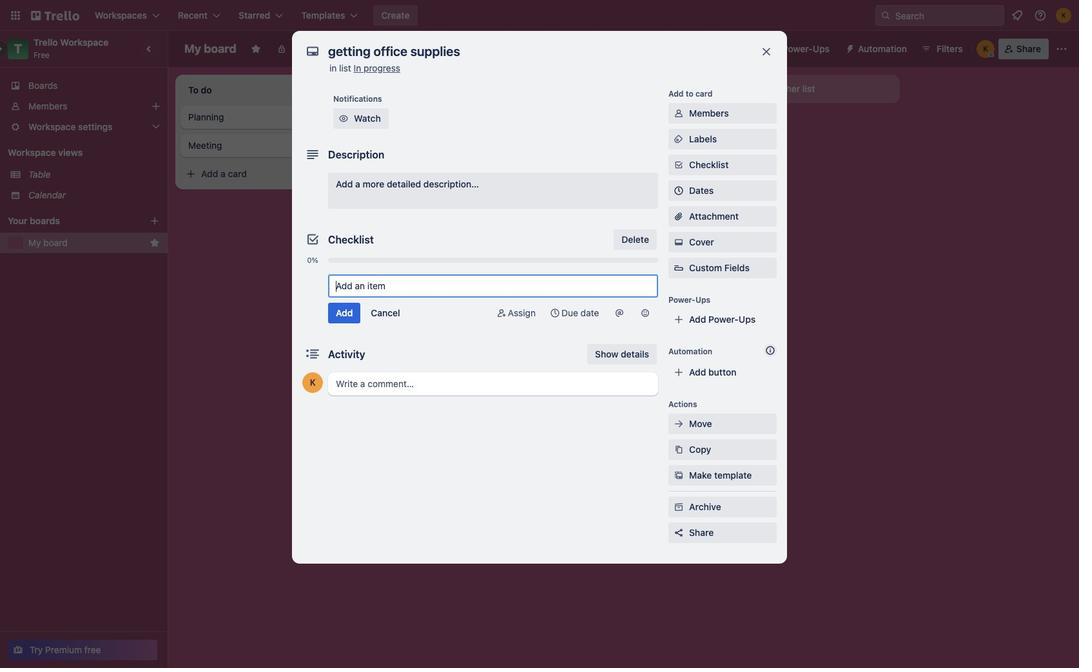 Task type: vqa. For each thing, say whether or not it's contained in the screenshot.
switch to… icon
yes



Task type: locate. For each thing, give the bounding box(es) containing it.
add a card button
[[181, 164, 323, 184], [364, 182, 506, 203]]

my inside board name text field
[[184, 42, 201, 55]]

primary element
[[0, 0, 1080, 31]]

add left button
[[690, 367, 707, 378]]

0 vertical spatial power-ups
[[783, 43, 830, 54]]

sm image inside "make template" link
[[673, 470, 686, 482]]

1 vertical spatial automation
[[669, 347, 713, 357]]

0 vertical spatial ups
[[813, 43, 830, 54]]

this
[[387, 157, 402, 167]]

power- down custom fields button
[[709, 314, 739, 325]]

0 vertical spatial checklist
[[690, 159, 729, 170]]

create from template… image down description
[[330, 169, 341, 179]]

move
[[690, 419, 712, 430]]

try
[[30, 645, 43, 656]]

delete
[[622, 234, 650, 245]]

this card is a template.
[[387, 157, 472, 167]]

add power-ups link
[[669, 310, 777, 330]]

1 horizontal spatial kendallparks02 (kendallparks02) image
[[977, 40, 995, 58]]

1 vertical spatial power-
[[669, 295, 696, 305]]

0 horizontal spatial list
[[339, 63, 351, 74]]

sm image for watch
[[337, 112, 350, 125]]

add a card button down this card is a template.
[[364, 182, 506, 203]]

None submit
[[328, 303, 361, 324]]

ups down "fields"
[[739, 314, 756, 325]]

members link
[[0, 96, 168, 117], [669, 103, 777, 124]]

try premium free button
[[8, 641, 157, 661]]

2 vertical spatial ups
[[739, 314, 756, 325]]

workspace right trello
[[60, 37, 109, 48]]

copy
[[690, 444, 712, 455]]

starred icon image
[[150, 238, 160, 248]]

0 vertical spatial board
[[204, 42, 237, 55]]

share down archive
[[690, 528, 714, 539]]

sm image inside 'watch' button
[[337, 112, 350, 125]]

add left to
[[669, 89, 684, 99]]

attachment
[[690, 211, 739, 222]]

0 horizontal spatial add a card
[[201, 168, 247, 179]]

0 vertical spatial kendallparks02 (kendallparks02) image
[[977, 40, 995, 58]]

0 horizontal spatial board
[[43, 237, 68, 248]]

0 horizontal spatial members
[[28, 101, 67, 112]]

private button
[[269, 39, 329, 59]]

1 horizontal spatial my
[[184, 42, 201, 55]]

sm image left make
[[673, 470, 686, 482]]

sm image inside copy link
[[673, 444, 686, 457]]

sm image
[[673, 236, 686, 249], [495, 307, 508, 320], [549, 307, 562, 320], [673, 418, 686, 431], [673, 444, 686, 457], [673, 501, 686, 514]]

sm image left copy
[[673, 444, 686, 457]]

watch
[[354, 113, 381, 124]]

checklist down "labels"
[[690, 159, 729, 170]]

share button down archive link
[[669, 523, 777, 544]]

1 vertical spatial list
[[803, 83, 816, 94]]

automation
[[859, 43, 908, 54], [669, 347, 713, 357]]

1 vertical spatial add a card
[[384, 186, 430, 197]]

star or unstar board image
[[251, 44, 261, 54]]

kendallparks02 (kendallparks02) image
[[977, 40, 995, 58], [303, 373, 323, 393]]

table
[[28, 169, 51, 180]]

add a card down the this
[[384, 186, 430, 197]]

0 horizontal spatial power-ups
[[669, 295, 711, 305]]

2 horizontal spatial ups
[[813, 43, 830, 54]]

card right to
[[696, 89, 713, 99]]

sm image down actions
[[673, 418, 686, 431]]

due date link
[[544, 303, 606, 324]]

sm image down 'add an item' "text field"
[[495, 307, 508, 320]]

0 horizontal spatial add a card button
[[181, 164, 323, 184]]

share
[[1017, 43, 1042, 54], [690, 528, 714, 539]]

my left star or unstar board "icon"
[[184, 42, 201, 55]]

dates
[[690, 185, 714, 196]]

0 horizontal spatial automation
[[669, 347, 713, 357]]

0 vertical spatial automation
[[859, 43, 908, 54]]

1 horizontal spatial workspace
[[60, 37, 109, 48]]

share left show menu icon
[[1017, 43, 1042, 54]]

trello workspace free
[[34, 37, 109, 60]]

cancel link
[[363, 303, 408, 324]]

sm image inside due date "link"
[[549, 307, 562, 320]]

sm image for members
[[673, 107, 686, 120]]

share button
[[999, 39, 1049, 59], [669, 523, 777, 544]]

1 horizontal spatial list
[[803, 83, 816, 94]]

to
[[686, 89, 694, 99]]

share button down 0 notifications icon
[[999, 39, 1049, 59]]

try premium free
[[30, 645, 101, 656]]

sm image for cover
[[673, 236, 686, 249]]

more
[[363, 179, 385, 190]]

my board left star or unstar board "icon"
[[184, 42, 237, 55]]

checklist button
[[669, 155, 777, 175]]

my board down boards
[[28, 237, 68, 248]]

list right in
[[339, 63, 351, 74]]

description…
[[424, 179, 479, 190]]

boards link
[[0, 75, 168, 96]]

members down boards
[[28, 101, 67, 112]]

0 vertical spatial share
[[1017, 43, 1042, 54]]

None text field
[[322, 40, 748, 63]]

automation down search image
[[859, 43, 908, 54]]

0 horizontal spatial create from template… image
[[330, 169, 341, 179]]

members link up labels link
[[669, 103, 777, 124]]

add a card down meeting
[[201, 168, 247, 179]]

automation up add button
[[669, 347, 713, 357]]

private
[[292, 43, 322, 54]]

customize views image
[[393, 43, 406, 55]]

filters button
[[918, 39, 967, 59]]

1 horizontal spatial board
[[204, 42, 237, 55]]

sm image down add to card in the top of the page
[[673, 107, 686, 120]]

copy link
[[669, 440, 777, 461]]

back to home image
[[31, 5, 79, 26]]

1 vertical spatial checklist
[[328, 234, 374, 246]]

ups inside button
[[813, 43, 830, 54]]

premium
[[45, 645, 82, 656]]

2 horizontal spatial power-
[[783, 43, 813, 54]]

1 horizontal spatial my board
[[184, 42, 237, 55]]

1 vertical spatial my
[[28, 237, 41, 248]]

power-ups up add another list 'button'
[[783, 43, 830, 54]]

add another list button
[[725, 75, 900, 103]]

1 horizontal spatial automation
[[859, 43, 908, 54]]

a
[[431, 157, 435, 167], [221, 168, 226, 179], [355, 179, 360, 190], [404, 186, 409, 197]]

sm image right date
[[613, 307, 626, 320]]

1 vertical spatial my board
[[28, 237, 68, 248]]

search image
[[881, 10, 891, 21]]

sm image inside labels link
[[673, 133, 686, 146]]

sm image inside cover link
[[673, 236, 686, 249]]

sm image inside the automation button
[[840, 39, 859, 57]]

power- down custom
[[669, 295, 696, 305]]

1 horizontal spatial create from template… image
[[697, 111, 707, 121]]

fields
[[725, 263, 750, 273]]

0 notifications image
[[1010, 8, 1026, 23]]

calendar link
[[28, 189, 160, 202]]

power-ups down custom
[[669, 295, 711, 305]]

board down boards
[[43, 237, 68, 248]]

1 horizontal spatial power-
[[709, 314, 739, 325]]

power-
[[783, 43, 813, 54], [669, 295, 696, 305], [709, 314, 739, 325]]

cover
[[690, 237, 715, 248]]

0 vertical spatial my board
[[184, 42, 237, 55]]

checklist down more
[[328, 234, 374, 246]]

add power-ups
[[690, 314, 756, 325]]

0 vertical spatial my
[[184, 42, 201, 55]]

add another list
[[748, 83, 816, 94]]

1 horizontal spatial add a card button
[[364, 182, 506, 203]]

sm image left cover
[[673, 236, 686, 249]]

1 vertical spatial create from template… image
[[330, 169, 341, 179]]

1 horizontal spatial checklist
[[690, 159, 729, 170]]

0 horizontal spatial workspace
[[8, 147, 56, 158]]

workspace up table
[[8, 147, 56, 158]]

0 vertical spatial power-
[[783, 43, 813, 54]]

0 horizontal spatial share
[[690, 528, 714, 539]]

my board
[[184, 42, 237, 55], [28, 237, 68, 248]]

0 vertical spatial list
[[339, 63, 351, 74]]

sm image inside move link
[[673, 418, 686, 431]]

sm image left "labels"
[[673, 133, 686, 146]]

ups up add another list 'button'
[[813, 43, 830, 54]]

sm image for make template
[[673, 470, 686, 482]]

1 horizontal spatial share
[[1017, 43, 1042, 54]]

members link down boards
[[0, 96, 168, 117]]

a down meeting
[[221, 168, 226, 179]]

archive
[[690, 502, 722, 513]]

sm image inside archive link
[[673, 501, 686, 514]]

2 vertical spatial power-
[[709, 314, 739, 325]]

ups
[[813, 43, 830, 54], [696, 295, 711, 305], [739, 314, 756, 325]]

kendallparks02 (kendallparks02) image
[[1057, 8, 1072, 23]]

1 horizontal spatial members
[[690, 108, 729, 119]]

power- up another
[[783, 43, 813, 54]]

add
[[748, 83, 765, 94], [669, 89, 684, 99], [201, 168, 218, 179], [336, 179, 353, 190], [384, 186, 401, 197], [690, 314, 707, 325], [690, 367, 707, 378]]

t
[[14, 41, 22, 56]]

list right another
[[803, 83, 816, 94]]

template.
[[438, 157, 472, 167]]

my board inside "link"
[[28, 237, 68, 248]]

1 vertical spatial share
[[690, 528, 714, 539]]

members up "labels"
[[690, 108, 729, 119]]

create from template… image up "labels"
[[697, 111, 707, 121]]

power-ups
[[783, 43, 830, 54], [669, 295, 711, 305]]

a left more
[[355, 179, 360, 190]]

sm image for labels
[[673, 133, 686, 146]]

my down your boards at left top
[[28, 237, 41, 248]]

test
[[372, 140, 389, 151]]

add a card
[[201, 168, 247, 179], [384, 186, 430, 197]]

trello
[[34, 37, 58, 48]]

0 horizontal spatial members link
[[0, 96, 168, 117]]

sm image for archive
[[673, 501, 686, 514]]

create from template… image
[[697, 111, 707, 121], [330, 169, 341, 179]]

sm image
[[840, 39, 859, 57], [673, 107, 686, 120], [337, 112, 350, 125], [673, 133, 686, 146], [613, 307, 626, 320], [639, 307, 652, 320], [673, 470, 686, 482]]

trello workspace link
[[34, 37, 109, 48]]

board left star or unstar board "icon"
[[204, 42, 237, 55]]

is
[[423, 157, 429, 167]]

board inside text field
[[204, 42, 237, 55]]

board
[[204, 42, 237, 55], [43, 237, 68, 248]]

t link
[[8, 39, 28, 59]]

sm image right power-ups button
[[840, 39, 859, 57]]

0 horizontal spatial ups
[[696, 295, 711, 305]]

create
[[382, 10, 410, 21]]

0 vertical spatial create from template… image
[[697, 111, 707, 121]]

1 horizontal spatial power-ups
[[783, 43, 830, 54]]

0 horizontal spatial my board
[[28, 237, 68, 248]]

your boards with 1 items element
[[8, 214, 130, 229]]

add a more detailed description… link
[[328, 173, 659, 209]]

Add an item text field
[[328, 275, 659, 298]]

members
[[28, 101, 67, 112], [690, 108, 729, 119]]

ups up add power-ups
[[696, 295, 711, 305]]

workspace views
[[8, 147, 83, 158]]

sm image left watch
[[337, 112, 350, 125]]

sm image left archive
[[673, 501, 686, 514]]

1 vertical spatial power-ups
[[669, 295, 711, 305]]

0 vertical spatial workspace
[[60, 37, 109, 48]]

views
[[58, 147, 83, 158]]

add left another
[[748, 83, 765, 94]]

1 vertical spatial kendallparks02 (kendallparks02) image
[[303, 373, 323, 393]]

0 vertical spatial share button
[[999, 39, 1049, 59]]

0 horizontal spatial my
[[28, 237, 41, 248]]

make template
[[690, 470, 752, 481]]

add left more
[[336, 179, 353, 190]]

assign
[[508, 308, 536, 319]]

1 vertical spatial board
[[43, 237, 68, 248]]

1 vertical spatial share button
[[669, 523, 777, 544]]

sm image right assign on the left top of page
[[549, 307, 562, 320]]

list inside 'button'
[[803, 83, 816, 94]]

checklist
[[690, 159, 729, 170], [328, 234, 374, 246]]

power-ups inside button
[[783, 43, 830, 54]]

sm image inside 'assign' link
[[495, 307, 508, 320]]

getting office supplies link
[[372, 111, 521, 124]]

create button
[[374, 5, 418, 26]]

add button
[[690, 367, 737, 378]]

add a card button down 'meeting' link
[[181, 164, 323, 184]]

your
[[8, 215, 27, 226]]

card
[[696, 89, 713, 99], [405, 157, 421, 167], [228, 168, 247, 179], [411, 186, 430, 197]]



Task type: describe. For each thing, give the bounding box(es) containing it.
add to card
[[669, 89, 713, 99]]

board link
[[332, 39, 387, 59]]

Board name text field
[[178, 39, 243, 59]]

table link
[[28, 168, 160, 181]]

add inside 'button'
[[748, 83, 765, 94]]

due
[[562, 308, 579, 319]]

a right more
[[404, 186, 409, 197]]

custom fields
[[690, 263, 750, 273]]

watch button
[[333, 108, 389, 129]]

1 vertical spatial ups
[[696, 295, 711, 305]]

description
[[328, 149, 385, 161]]

show details
[[595, 349, 650, 360]]

your boards
[[8, 215, 60, 226]]

due date
[[562, 308, 600, 319]]

detailed
[[387, 179, 421, 190]]

progress
[[364, 63, 401, 74]]

add down the this
[[384, 186, 401, 197]]

checklist inside "button"
[[690, 159, 729, 170]]

activity
[[328, 349, 365, 361]]

planning link
[[188, 111, 338, 124]]

date
[[581, 308, 600, 319]]

automation inside button
[[859, 43, 908, 54]]

0 horizontal spatial power-
[[669, 295, 696, 305]]

button
[[709, 367, 737, 378]]

supplies
[[430, 112, 464, 123]]

1 horizontal spatial ups
[[739, 314, 756, 325]]

make
[[690, 470, 712, 481]]

show menu image
[[1056, 43, 1069, 55]]

in list in progress
[[330, 63, 401, 74]]

1
[[512, 157, 516, 167]]

archive link
[[669, 497, 777, 518]]

members for rightmost members link
[[690, 108, 729, 119]]

Search field
[[891, 6, 1004, 25]]

details
[[621, 349, 650, 360]]

labels
[[690, 134, 717, 144]]

workspace inside the trello workspace free
[[60, 37, 109, 48]]

getting
[[372, 112, 401, 123]]

test prototype
[[372, 140, 432, 151]]

my inside "link"
[[28, 237, 41, 248]]

members for members link to the left
[[28, 101, 67, 112]]

notifications
[[333, 94, 382, 104]]

card down the is
[[411, 186, 430, 197]]

switch to… image
[[9, 9, 22, 22]]

0 horizontal spatial checklist
[[328, 234, 374, 246]]

a right the is
[[431, 157, 435, 167]]

custom
[[690, 263, 723, 273]]

add inside button
[[690, 367, 707, 378]]

delete link
[[614, 230, 657, 250]]

sm image for automation
[[840, 39, 859, 57]]

free
[[84, 645, 101, 656]]

getting office supplies
[[372, 112, 464, 123]]

template
[[715, 470, 752, 481]]

power- inside button
[[783, 43, 813, 54]]

1 horizontal spatial add a card
[[384, 186, 430, 197]]

move link
[[669, 414, 777, 435]]

boards
[[30, 215, 60, 226]]

make template link
[[669, 466, 777, 486]]

cover link
[[669, 232, 777, 253]]

1 vertical spatial workspace
[[8, 147, 56, 158]]

sm image up details
[[639, 307, 652, 320]]

cancel
[[371, 308, 400, 319]]

assign link
[[490, 303, 541, 324]]

sm image for move
[[673, 418, 686, 431]]

another
[[768, 83, 801, 94]]

prototype
[[392, 140, 432, 151]]

sm image for copy
[[673, 444, 686, 457]]

0%
[[307, 256, 318, 264]]

board
[[354, 43, 379, 54]]

Write a comment text field
[[328, 373, 659, 396]]

in
[[354, 63, 361, 74]]

boards
[[28, 80, 58, 91]]

show
[[595, 349, 619, 360]]

open information menu image
[[1035, 9, 1048, 22]]

share for rightmost share button
[[1017, 43, 1042, 54]]

planning
[[188, 112, 224, 123]]

test prototype link
[[372, 139, 521, 152]]

actions
[[669, 400, 698, 410]]

add down meeting
[[201, 168, 218, 179]]

in
[[330, 63, 337, 74]]

attachment button
[[669, 206, 777, 227]]

0 horizontal spatial kendallparks02 (kendallparks02) image
[[303, 373, 323, 393]]

add down custom
[[690, 314, 707, 325]]

1 horizontal spatial share button
[[999, 39, 1049, 59]]

my board link
[[28, 237, 144, 250]]

calendar
[[28, 190, 66, 201]]

my board inside board name text field
[[184, 42, 237, 55]]

add a more detailed description…
[[336, 179, 479, 190]]

board inside "link"
[[43, 237, 68, 248]]

1 horizontal spatial members link
[[669, 103, 777, 124]]

dates button
[[669, 181, 777, 201]]

0 horizontal spatial share button
[[669, 523, 777, 544]]

free
[[34, 50, 50, 60]]

filters
[[937, 43, 964, 54]]

power-ups button
[[757, 39, 838, 59]]

labels link
[[669, 129, 777, 150]]

automation button
[[840, 39, 915, 59]]

share for share button to the left
[[690, 528, 714, 539]]

in progress link
[[354, 63, 401, 74]]

checklist group
[[303, 267, 659, 272]]

meeting
[[188, 140, 222, 151]]

card down 'meeting' link
[[228, 168, 247, 179]]

add board image
[[150, 216, 160, 226]]

office
[[404, 112, 427, 123]]

custom fields button
[[669, 262, 777, 275]]

meeting link
[[188, 139, 338, 152]]

0 vertical spatial add a card
[[201, 168, 247, 179]]

card left the is
[[405, 157, 421, 167]]



